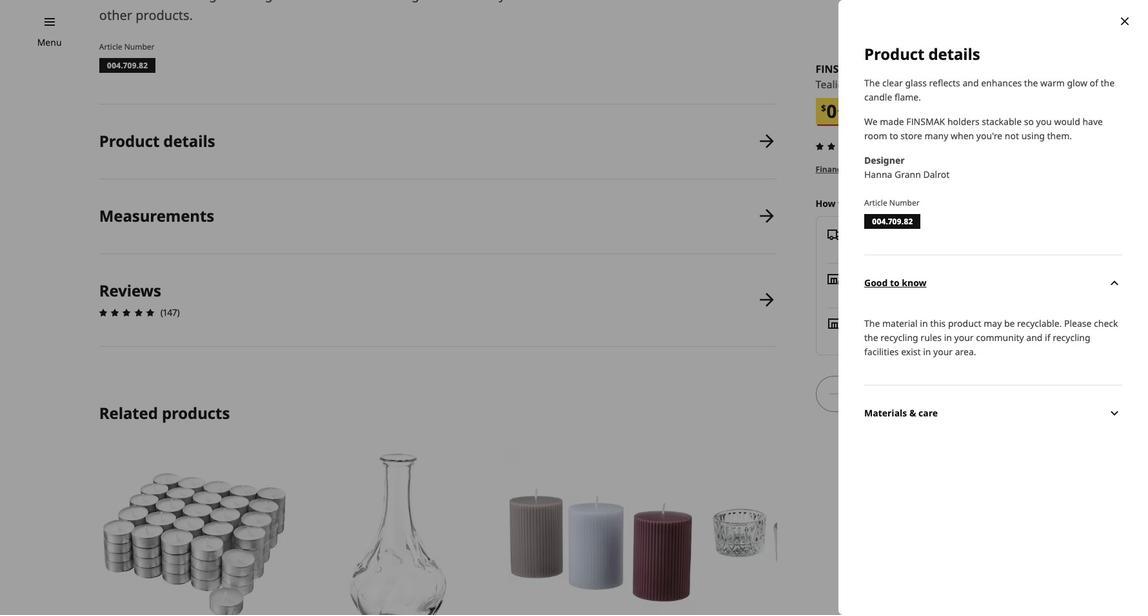 Task type: vqa. For each thing, say whether or not it's contained in the screenshot.
(43) for Review: 4.6 out of 5 stars. Total reviews: 43 image in the (43) button
no



Task type: locate. For each thing, give the bounding box(es) containing it.
the inside the material in this product may be recyclable. please check the recycling rules in your community and if recycling facilities exist in your area.
[[864, 317, 880, 329]]

0 vertical spatial article number
[[99, 41, 154, 52]]

2 horizontal spatial the
[[1101, 77, 1115, 89]]

product inside button
[[99, 130, 159, 152]]

(147) inside button
[[877, 140, 896, 152]]

rules
[[921, 331, 942, 344]]

canton,
[[894, 286, 927, 299], [896, 331, 929, 343]]

1 horizontal spatial 004.709.82
[[872, 216, 913, 227]]

the inside the material in this product may be recyclable. please check the recycling rules in your community and if recycling facilities exist in your area.
[[864, 331, 878, 344]]

49
[[840, 102, 850, 114]]

pick
[[850, 272, 869, 285], [850, 286, 867, 299]]

in
[[920, 317, 928, 329], [944, 331, 952, 344], [923, 345, 931, 358]]

(147) down the reviews heading
[[160, 306, 180, 318]]

0 horizontal spatial (147)
[[160, 306, 180, 318]]

1 horizontal spatial review: 4.9 out of 5 stars. total reviews: 147 image
[[812, 139, 874, 154]]

0 vertical spatial 004.709.82
[[107, 60, 148, 71]]

in right rules
[[944, 331, 952, 344]]

financing options are available. details > button
[[816, 164, 974, 176]]

measurements button
[[99, 179, 777, 253]]

1 horizontal spatial (147)
[[877, 140, 896, 152]]

product details dialog
[[838, 0, 1148, 615]]

1 horizontal spatial product details
[[864, 43, 980, 64]]

0 vertical spatial article
[[99, 41, 122, 52]]

article number down hanna at top right
[[864, 197, 920, 208]]

care
[[919, 407, 938, 419]]

0 vertical spatial in
[[920, 317, 928, 329]]

1 vertical spatial up
[[869, 286, 881, 299]]

0 vertical spatial mi
[[930, 286, 940, 299]]

the clear glass reflects and enhances the warm glow of the candle flame.
[[864, 77, 1115, 103]]

0 vertical spatial up
[[871, 272, 883, 285]]

store down made
[[901, 129, 922, 142]]

article number
[[99, 41, 154, 52], [864, 197, 920, 208]]

1 vertical spatial your
[[933, 345, 953, 358]]

number down other
[[124, 41, 154, 52]]

product details inside button
[[99, 130, 215, 152]]

dalrot
[[923, 168, 950, 180]]

up for pick up at canton, mi
[[869, 286, 881, 299]]

pick up at canton, mi group
[[850, 286, 940, 299]]

recycling down please
[[1053, 331, 1090, 344]]

2 the from the top
[[864, 317, 880, 329]]

makes
[[284, 0, 324, 3]]

(147) for the leftmost review: 4.9 out of 5 stars. total reviews: 147 image
[[160, 306, 180, 318]]

clear left glass,
[[893, 78, 917, 92]]

and
[[164, 0, 188, 3], [549, 0, 573, 3], [963, 77, 979, 89], [1026, 331, 1043, 344]]

many
[[925, 129, 948, 142]]

pick down pick up
[[850, 286, 867, 299]]

the left warm
[[1024, 77, 1038, 89]]

1 in from the top
[[850, 317, 859, 329]]

glass
[[905, 77, 927, 89]]

and right """
[[963, 77, 979, 89]]

clear up candle
[[882, 77, 903, 89]]

available
[[865, 242, 903, 254]]

mi for pick up at canton, mi
[[930, 286, 940, 299]]

1 vertical spatial the
[[864, 317, 880, 329]]

store up stock
[[861, 317, 884, 329]]

to up available
[[892, 228, 902, 240]]

and left if
[[1026, 331, 1043, 344]]

finsmak
[[327, 0, 382, 3], [816, 62, 862, 76], [906, 115, 945, 128]]

community
[[976, 331, 1024, 344]]

0 vertical spatial review: 4.9 out of 5 stars. total reviews: 147 image
[[812, 139, 874, 154]]

clear inside finsmak tealight holder, clear glass, 1 "
[[893, 78, 917, 92]]

0
[[826, 99, 837, 123]]

0 vertical spatial at
[[884, 286, 892, 299]]

1 vertical spatial article
[[864, 197, 887, 208]]

canton, up exist
[[896, 331, 929, 343]]

004.709.82 down other
[[107, 60, 148, 71]]

up down pick up
[[869, 286, 881, 299]]

in stock at canton, mi
[[850, 331, 942, 343]]

to down made
[[890, 129, 898, 142]]

1 horizontal spatial product
[[864, 43, 924, 64]]

and inside the clear glass reflects and enhances the warm glow of the candle flame.
[[963, 77, 979, 89]]

004.709.82 inside product details dialog
[[872, 216, 913, 227]]

0 vertical spatial canton, mi button
[[894, 286, 940, 299]]

the up candle
[[864, 77, 880, 89]]

1 vertical spatial in
[[944, 331, 952, 344]]

004.709.82
[[107, 60, 148, 71], [872, 216, 913, 227]]

finsmak right makes
[[327, 0, 382, 3]]

review: 4.9 out of 5 stars. total reviews: 147 image down the reviews heading
[[95, 305, 158, 320]]

the down the in store at the right bottom of page
[[864, 331, 878, 344]]

number down grann
[[889, 197, 920, 208]]

0 vertical spatial product details
[[864, 43, 980, 64]]

1 vertical spatial pick
[[850, 286, 867, 299]]

to inside the we made finsmak holders stackable so you would have room to store many when you're not using them.
[[890, 129, 898, 142]]

1 horizontal spatial number
[[889, 197, 920, 208]]

0 horizontal spatial review: 4.9 out of 5 stars. total reviews: 147 image
[[95, 305, 158, 320]]

.
[[837, 102, 840, 114]]

1 vertical spatial product
[[99, 130, 159, 152]]

finsmak up many
[[906, 115, 945, 128]]

1 vertical spatial at
[[885, 331, 893, 343]]

finsmak up 'tealight'
[[816, 62, 862, 76]]

review: 4.9 out of 5 stars. total reviews: 147 image
[[812, 139, 874, 154], [95, 305, 158, 320]]

this
[[930, 317, 946, 329]]

0 vertical spatial pick
[[850, 272, 869, 285]]

materials
[[864, 407, 907, 419]]

recycling
[[881, 331, 918, 344], [1053, 331, 1090, 344]]

details inside button
[[163, 130, 215, 152]]

canton, mi button up exist
[[896, 331, 942, 343]]

your down rules
[[933, 345, 953, 358]]

a
[[99, 0, 107, 3]]

to
[[509, 0, 521, 3], [890, 129, 898, 142], [838, 197, 847, 210], [892, 228, 902, 240], [890, 277, 900, 289]]

$
[[821, 102, 826, 114]]

to right good
[[890, 277, 900, 289]]

easy
[[478, 0, 506, 3]]

0 vertical spatial store
[[901, 129, 922, 142]]

the up stock
[[864, 317, 880, 329]]

(147)
[[877, 140, 896, 152], [160, 306, 180, 318]]

0 horizontal spatial 004.709.82
[[107, 60, 148, 71]]

&
[[909, 407, 916, 419]]

0 vertical spatial (147)
[[877, 140, 896, 152]]

0 horizontal spatial article
[[99, 41, 122, 52]]

good to know
[[864, 277, 927, 289]]

1 vertical spatial article number
[[864, 197, 920, 208]]

in
[[850, 317, 859, 329], [850, 331, 858, 343]]

of
[[1090, 77, 1098, 89]]

check
[[1094, 317, 1118, 329]]

1 the from the top
[[864, 77, 880, 89]]

list
[[95, 105, 777, 347]]

good
[[864, 277, 888, 289]]

up for pick up
[[871, 272, 883, 285]]

tealight
[[385, 0, 432, 3]]

1 vertical spatial store
[[861, 317, 884, 329]]

pick for pick up at canton, mi
[[850, 286, 867, 299]]

0 vertical spatial finsmak
[[327, 0, 382, 3]]

0 horizontal spatial product details
[[99, 130, 215, 152]]

2 horizontal spatial finsmak
[[906, 115, 945, 128]]

2 vertical spatial finsmak
[[906, 115, 945, 128]]

menu button
[[37, 35, 62, 50]]

article down hanna at top right
[[864, 197, 887, 208]]

0 vertical spatial number
[[124, 41, 154, 52]]

1 vertical spatial details
[[163, 130, 215, 152]]

combine
[[576, 0, 629, 3]]

get
[[850, 197, 864, 210]]

related products
[[99, 402, 230, 424]]

1 vertical spatial canton,
[[896, 331, 929, 343]]

in left the this
[[920, 317, 928, 329]]

materials & care
[[864, 407, 938, 419]]

pick for pick up
[[850, 272, 869, 285]]

004.709.82 up delivery to 48146 available
[[872, 216, 913, 227]]

it
[[867, 197, 873, 210]]

1 vertical spatial number
[[889, 197, 920, 208]]

in up in stock at canton, mi group
[[850, 317, 859, 329]]

0 vertical spatial details
[[928, 43, 980, 64]]

stackable
[[982, 115, 1022, 128]]

1 vertical spatial 004.709.82
[[872, 216, 913, 227]]

in down rules
[[923, 345, 931, 358]]

to inside delivery to 48146 available
[[892, 228, 902, 240]]

2 in from the top
[[850, 331, 858, 343]]

the right the of
[[1101, 77, 1115, 89]]

1 vertical spatial product details
[[99, 130, 215, 152]]

mi
[[930, 286, 940, 299], [931, 331, 942, 343]]

delivery
[[852, 228, 890, 240]]

your
[[954, 331, 974, 344], [933, 345, 953, 358]]

0 horizontal spatial product
[[99, 130, 159, 152]]

would
[[1054, 115, 1080, 128]]

the material in this product may be recyclable. please check the recycling rules in your community and if recycling facilities exist in your area.
[[864, 317, 1118, 358]]

canton, up material
[[894, 286, 927, 299]]

list containing product details
[[95, 105, 777, 347]]

0 vertical spatial canton,
[[894, 286, 927, 299]]

2 pick from the top
[[850, 286, 867, 299]]

0 horizontal spatial details
[[163, 130, 215, 152]]

product details
[[864, 43, 980, 64], [99, 130, 215, 152]]

viljestark vase, clear glass, 6 ¾ " image
[[302, 450, 493, 615]]

please
[[1064, 317, 1092, 329]]

at for stock
[[885, 331, 893, 343]]

in left stock
[[850, 331, 858, 343]]

glimma unscented tealights image
[[99, 450, 289, 615]]

to inside dropdown button
[[890, 277, 900, 289]]

0 vertical spatial the
[[864, 77, 880, 89]]

canton, mi button for pick up at
[[894, 286, 940, 299]]

to for how
[[838, 197, 847, 210]]

1 horizontal spatial finsmak
[[816, 62, 862, 76]]

mi right know in the top right of the page
[[930, 286, 940, 299]]

glass,
[[919, 78, 947, 92]]

1 horizontal spatial your
[[954, 331, 974, 344]]

up
[[871, 272, 883, 285], [869, 286, 881, 299]]

number inside product details dialog
[[889, 197, 920, 208]]

product
[[948, 317, 981, 329]]

if
[[1045, 331, 1050, 344]]

timeless
[[111, 0, 161, 3]]

1 pick from the top
[[850, 272, 869, 285]]

in for in store
[[850, 317, 859, 329]]

to left use
[[509, 0, 521, 3]]

how to get it
[[816, 197, 873, 210]]

48146
[[904, 228, 930, 240]]

recycling down material
[[881, 331, 918, 344]]

finsmak tealight holder, clear glass, 1 "
[[816, 62, 961, 92]]

1 vertical spatial canton, mi button
[[896, 331, 942, 343]]

and right use
[[549, 0, 573, 3]]

pick up pick up at canton, mi
[[850, 272, 869, 285]]

2 vertical spatial in
[[923, 345, 931, 358]]

your down product
[[954, 331, 974, 344]]

canton, for in stock at
[[896, 331, 929, 343]]

the inside the clear glass reflects and enhances the warm glow of the candle flame.
[[864, 77, 880, 89]]

1 horizontal spatial article
[[864, 197, 887, 208]]

product inside dialog
[[864, 43, 924, 64]]

review: 4.9 out of 5 stars. total reviews: 147 image inside (147) button
[[812, 139, 874, 154]]

1 horizontal spatial store
[[901, 129, 922, 142]]

1 vertical spatial in
[[850, 331, 858, 343]]

canton, mi button up material
[[894, 286, 940, 299]]

article down other
[[99, 41, 122, 52]]

1 horizontal spatial recycling
[[1053, 331, 1090, 344]]

review: 4.9 out of 5 stars. total reviews: 147 image up financing
[[812, 139, 874, 154]]

you
[[1036, 115, 1052, 128]]

reflects
[[929, 77, 960, 89]]

0 horizontal spatial the
[[864, 331, 878, 344]]

measurements
[[99, 205, 214, 226]]

room
[[864, 129, 887, 142]]

(147) inside list
[[160, 306, 180, 318]]

0 vertical spatial product
[[864, 43, 924, 64]]

to for good
[[890, 277, 900, 289]]

at for up
[[884, 286, 892, 299]]

the for the clear glass reflects and enhances the warm glow of the candle flame.
[[864, 77, 880, 89]]

details
[[928, 43, 980, 64], [163, 130, 215, 152]]

1 horizontal spatial details
[[928, 43, 980, 64]]

1 vertical spatial (147)
[[160, 306, 180, 318]]

0 vertical spatial in
[[850, 317, 859, 329]]

1 vertical spatial mi
[[931, 331, 942, 343]]

using
[[1021, 129, 1045, 142]]

be
[[1004, 317, 1015, 329]]

0 horizontal spatial finsmak
[[327, 0, 382, 3]]

article number down other
[[99, 41, 154, 52]]

in stock at canton, mi group
[[850, 331, 942, 343]]

1 vertical spatial review: 4.9 out of 5 stars. total reviews: 147 image
[[95, 305, 158, 320]]

at
[[884, 286, 892, 299], [885, 331, 893, 343]]

up up pick up at canton, mi
[[871, 272, 883, 285]]

mi down the this
[[931, 331, 942, 343]]

holders
[[947, 115, 979, 128]]

0 horizontal spatial recycling
[[881, 331, 918, 344]]

1 horizontal spatial article number
[[864, 197, 920, 208]]

1 vertical spatial finsmak
[[816, 62, 862, 76]]

to left the 'get'
[[838, 197, 847, 210]]

glow
[[1067, 77, 1087, 89]]

(147) up designer
[[877, 140, 896, 152]]



Task type: describe. For each thing, give the bounding box(es) containing it.
candle
[[864, 91, 892, 103]]

holder,
[[857, 78, 891, 92]]

financing
[[816, 164, 853, 175]]

products.
[[136, 6, 193, 24]]

1 recycling from the left
[[881, 331, 918, 344]]

clear inside the clear glass reflects and enhances the warm glow of the candle flame.
[[882, 77, 903, 89]]

we made finsmak holders stackable so you would have room to store many when you're not using them.
[[864, 115, 1103, 142]]

finsmak inside finsmak tealight holder, clear glass, 1 "
[[816, 62, 862, 76]]

finsmak inside a timeless and elegant design makes finsmak tealight holder easy to use and combine with other products.
[[327, 0, 382, 3]]

know
[[902, 277, 927, 289]]

product details inside dialog
[[864, 43, 980, 64]]

to for delivery
[[892, 228, 902, 240]]

not
[[1005, 129, 1019, 142]]

menu
[[37, 36, 62, 48]]

exist
[[901, 345, 921, 358]]

1 " button
[[950, 77, 961, 93]]

1
[[950, 78, 954, 92]]

elegant
[[191, 0, 237, 3]]

0 horizontal spatial your
[[933, 345, 953, 358]]

"
[[957, 78, 961, 92]]

>
[[969, 164, 974, 175]]

good to know button
[[864, 255, 1122, 311]]

rotate 180 image
[[1107, 276, 1122, 291]]

enhances
[[981, 77, 1022, 89]]

(147) for review: 4.9 out of 5 stars. total reviews: 147 image in the (147) button
[[877, 140, 896, 152]]

and up products.
[[164, 0, 188, 3]]

them.
[[1047, 129, 1072, 142]]

0 horizontal spatial number
[[124, 41, 154, 52]]

other
[[99, 6, 132, 24]]

measurements heading
[[99, 205, 214, 226]]

$ 0 . 49
[[821, 99, 850, 123]]

related
[[99, 402, 158, 424]]

flame.
[[895, 91, 921, 103]]

recyclable.
[[1017, 317, 1062, 329]]

use
[[525, 0, 546, 3]]

finsmak inside the we made finsmak holders stackable so you would have room to store many when you're not using them.
[[906, 115, 945, 128]]

designer hanna grann dalrot
[[864, 154, 950, 180]]

canton, mi button for in stock at
[[896, 331, 942, 343]]

product details heading
[[99, 130, 215, 152]]

grann
[[895, 168, 921, 180]]

tealight
[[816, 78, 854, 92]]

have
[[1083, 115, 1103, 128]]

so
[[1024, 115, 1034, 128]]

0 horizontal spatial article number
[[99, 41, 154, 52]]

how
[[816, 197, 836, 210]]

reviews
[[99, 280, 161, 301]]

0 vertical spatial your
[[954, 331, 974, 344]]

available.
[[901, 164, 938, 175]]

reviews heading
[[99, 280, 161, 301]]

in for in stock at canton, mi
[[850, 331, 858, 343]]

smällspirea tealight holder, clear glass/patterned, 1 ½ " image
[[709, 450, 899, 615]]

mi for in stock at canton, mi
[[931, 331, 942, 343]]

delivery to 48146 available
[[852, 228, 930, 254]]

store inside the we made finsmak holders stackable so you would have room to store many when you're not using them.
[[901, 129, 922, 142]]

pick up
[[850, 272, 883, 285]]

kopparlönn scented pillar candle, almond & cherry/mixed colors, 30 hr image
[[505, 450, 696, 615]]

we
[[864, 115, 878, 128]]

product details button
[[99, 105, 777, 179]]

a timeless and elegant design makes finsmak tealight holder easy to use and combine with other products.
[[99, 0, 658, 24]]

design
[[240, 0, 281, 3]]

stock
[[860, 331, 883, 343]]

details inside dialog
[[928, 43, 980, 64]]

facilities
[[864, 345, 899, 358]]

(147) button
[[812, 139, 896, 154]]

article number inside product details dialog
[[864, 197, 920, 208]]

0 horizontal spatial store
[[861, 317, 884, 329]]

you're
[[976, 129, 1002, 142]]

the for please
[[864, 331, 878, 344]]

financing options are available. details >
[[816, 164, 974, 175]]

canton, for pick up at
[[894, 286, 927, 299]]

2 recycling from the left
[[1053, 331, 1090, 344]]

1 horizontal spatial the
[[1024, 77, 1038, 89]]

Quantity input value text field
[[847, 376, 864, 412]]

the for the material in this product may be recyclable. please check the recycling rules in your community and if recycling facilities exist in your area.
[[864, 317, 880, 329]]

in store
[[850, 317, 884, 329]]

with
[[632, 0, 658, 3]]

may
[[984, 317, 1002, 329]]

article inside product details dialog
[[864, 197, 887, 208]]

products
[[162, 402, 230, 424]]

and inside the material in this product may be recyclable. please check the recycling rules in your community and if recycling facilities exist in your area.
[[1026, 331, 1043, 344]]

the for glow
[[1101, 77, 1115, 89]]

material
[[882, 317, 918, 329]]

pick up at canton, mi
[[850, 286, 940, 299]]

details
[[940, 164, 967, 175]]

area.
[[955, 345, 976, 358]]

made
[[880, 115, 904, 128]]

are
[[887, 164, 899, 175]]

to inside a timeless and elegant design makes finsmak tealight holder easy to use and combine with other products.
[[509, 0, 521, 3]]

materials & care button
[[864, 385, 1122, 442]]

designer
[[864, 154, 905, 166]]

when
[[951, 129, 974, 142]]



